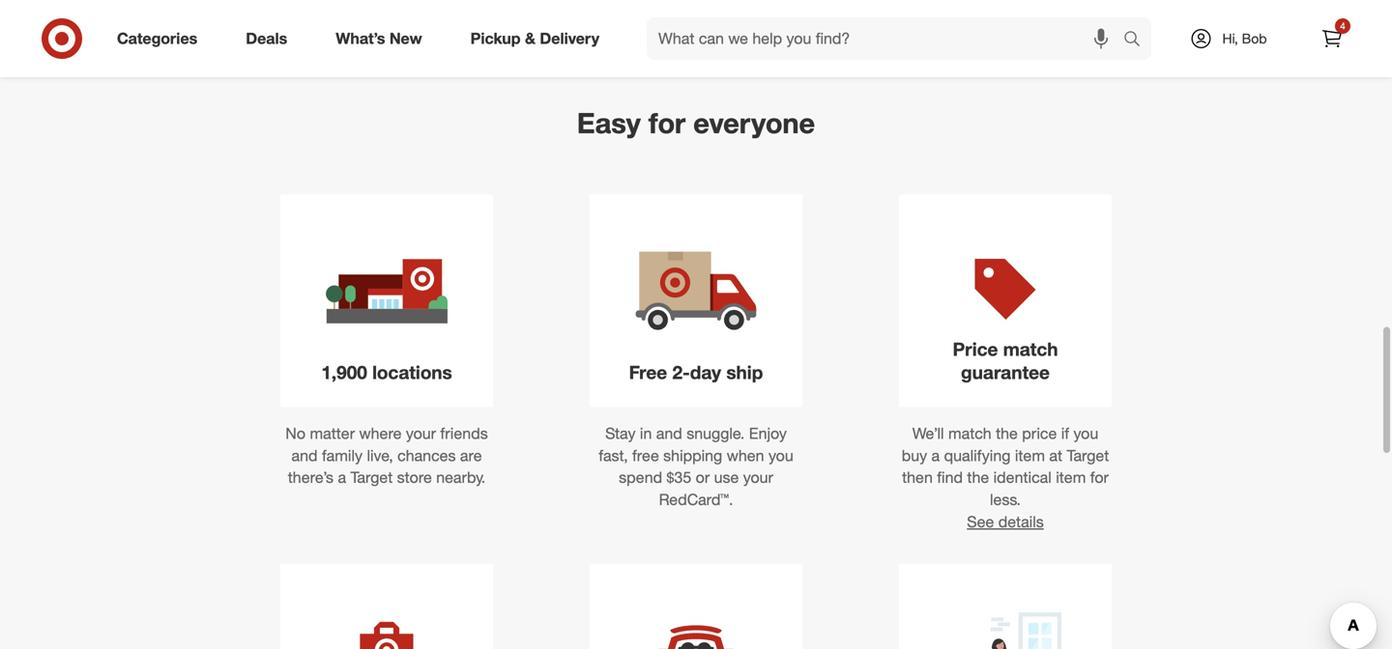 Task type: vqa. For each thing, say whether or not it's contained in the screenshot.
'Circle' inside the the does target circle cost money? dropdown button
no



Task type: describe. For each thing, give the bounding box(es) containing it.
free
[[629, 361, 667, 384]]

hi,
[[1223, 30, 1238, 47]]

snuggle.
[[687, 425, 745, 443]]

details
[[999, 513, 1044, 532]]

where
[[359, 425, 402, 443]]

ship
[[727, 361, 763, 384]]

search
[[1115, 31, 1161, 50]]

&
[[525, 29, 536, 48]]

free 2-day ship
[[629, 361, 763, 384]]

2-
[[673, 361, 690, 384]]

target inside we'll match the price if you buy a qualifying item at target then find the identical item for less. see details
[[1067, 447, 1109, 465]]

stay
[[605, 425, 636, 443]]

in
[[640, 425, 652, 443]]

a inside we'll match the price if you buy a qualifying item at target then find the identical item for less. see details
[[932, 447, 940, 465]]

and inside no matter where your friends and family live, chances are there's a target store nearby.
[[292, 447, 318, 465]]

matter
[[310, 425, 355, 443]]

pickup & delivery
[[471, 29, 600, 48]]

find
[[937, 469, 963, 488]]

guarantee
[[961, 361, 1050, 384]]

day
[[690, 361, 721, 384]]

stay in and snuggle. enjoy fast, free shipping when you spend $35 or use your redcard™.
[[599, 425, 794, 510]]

what's new link
[[319, 17, 446, 60]]

live,
[[367, 447, 393, 465]]

$35
[[667, 469, 692, 488]]

price
[[1022, 425, 1057, 443]]

deals
[[246, 29, 287, 48]]

deals link
[[229, 17, 312, 60]]

delivery
[[540, 29, 600, 48]]

we'll match the price if you buy a qualifying item at target then find the identical item for less. see details
[[902, 425, 1109, 532]]

buy
[[902, 447, 927, 465]]

family
[[322, 447, 363, 465]]

0 horizontal spatial for
[[649, 106, 686, 140]]

match for the
[[949, 425, 992, 443]]

what's
[[336, 29, 385, 48]]

see details link
[[967, 513, 1044, 532]]

nearby.
[[436, 469, 486, 488]]

categories link
[[101, 17, 222, 60]]

target inside no matter where your friends and family live, chances are there's a target store nearby.
[[351, 469, 393, 488]]

no matter where your friends and family live, chances are there's a target store nearby.
[[286, 425, 488, 488]]

for inside we'll match the price if you buy a qualifying item at target then find the identical item for less. see details
[[1091, 469, 1109, 488]]

if
[[1062, 425, 1070, 443]]

search button
[[1115, 17, 1161, 64]]



Task type: locate. For each thing, give the bounding box(es) containing it.
a inside no matter where your friends and family live, chances are there's a target store nearby.
[[338, 469, 346, 488]]

easy
[[577, 106, 641, 140]]

0 horizontal spatial a
[[338, 469, 346, 488]]

1 horizontal spatial item
[[1056, 469, 1086, 488]]

target
[[1067, 447, 1109, 465], [351, 469, 393, 488]]

the left price
[[996, 425, 1018, 443]]

1 horizontal spatial the
[[996, 425, 1018, 443]]

1 vertical spatial the
[[967, 469, 989, 488]]

0 vertical spatial item
[[1015, 447, 1045, 465]]

everyone
[[694, 106, 815, 140]]

easy for everyone
[[577, 106, 815, 140]]

a
[[932, 447, 940, 465], [338, 469, 346, 488]]

1 vertical spatial your
[[743, 469, 773, 488]]

0 horizontal spatial the
[[967, 469, 989, 488]]

enjoy
[[749, 425, 787, 443]]

item up identical
[[1015, 447, 1045, 465]]

when
[[727, 447, 764, 465]]

and up there's
[[292, 447, 318, 465]]

price match guarantee
[[953, 338, 1058, 384]]

you right if
[[1074, 425, 1099, 443]]

0 vertical spatial and
[[656, 425, 682, 443]]

0 horizontal spatial match
[[949, 425, 992, 443]]

redcard™.
[[659, 491, 733, 510]]

0 vertical spatial for
[[649, 106, 686, 140]]

fast,
[[599, 447, 628, 465]]

bob
[[1242, 30, 1267, 47]]

4 link
[[1311, 17, 1354, 60]]

and
[[656, 425, 682, 443], [292, 447, 318, 465]]

0 vertical spatial match
[[1003, 338, 1058, 361]]

item
[[1015, 447, 1045, 465], [1056, 469, 1086, 488]]

0 vertical spatial target
[[1067, 447, 1109, 465]]

match inside price match guarantee
[[1003, 338, 1058, 361]]

match
[[1003, 338, 1058, 361], [949, 425, 992, 443]]

see
[[967, 513, 994, 532]]

0 horizontal spatial and
[[292, 447, 318, 465]]

1 vertical spatial target
[[351, 469, 393, 488]]

for
[[649, 106, 686, 140], [1091, 469, 1109, 488]]

1 horizontal spatial and
[[656, 425, 682, 443]]

0 vertical spatial the
[[996, 425, 1018, 443]]

new
[[390, 29, 422, 48]]

store
[[397, 469, 432, 488]]

you
[[1074, 425, 1099, 443], [769, 447, 794, 465]]

your
[[406, 425, 436, 443], [743, 469, 773, 488]]

locations
[[372, 361, 452, 384]]

free
[[632, 447, 659, 465]]

what's new
[[336, 29, 422, 48]]

the down qualifying
[[967, 469, 989, 488]]

there's
[[288, 469, 334, 488]]

chances
[[398, 447, 456, 465]]

1 vertical spatial you
[[769, 447, 794, 465]]

1 horizontal spatial a
[[932, 447, 940, 465]]

categories
[[117, 29, 197, 48]]

a down family
[[338, 469, 346, 488]]

you inside we'll match the price if you buy a qualifying item at target then find the identical item for less. see details
[[1074, 425, 1099, 443]]

for right easy
[[649, 106, 686, 140]]

0 horizontal spatial item
[[1015, 447, 1045, 465]]

0 vertical spatial a
[[932, 447, 940, 465]]

no
[[286, 425, 306, 443]]

1 horizontal spatial match
[[1003, 338, 1058, 361]]

shipping
[[664, 447, 723, 465]]

at
[[1050, 447, 1063, 465]]

1 vertical spatial match
[[949, 425, 992, 443]]

1 vertical spatial a
[[338, 469, 346, 488]]

your inside no matter where your friends and family live, chances are there's a target store nearby.
[[406, 425, 436, 443]]

and right "in" at the left bottom
[[656, 425, 682, 443]]

0 horizontal spatial target
[[351, 469, 393, 488]]

1 horizontal spatial you
[[1074, 425, 1099, 443]]

1 vertical spatial and
[[292, 447, 318, 465]]

pickup & delivery link
[[454, 17, 624, 60]]

0 horizontal spatial you
[[769, 447, 794, 465]]

your inside stay in and snuggle. enjoy fast, free shipping when you spend $35 or use your redcard™.
[[743, 469, 773, 488]]

match inside we'll match the price if you buy a qualifying item at target then find the identical item for less. see details
[[949, 425, 992, 443]]

for right identical
[[1091, 469, 1109, 488]]

4
[[1340, 20, 1346, 32]]

0 horizontal spatial your
[[406, 425, 436, 443]]

target down live,
[[351, 469, 393, 488]]

you down enjoy
[[769, 447, 794, 465]]

we'll
[[913, 425, 944, 443]]

pickup
[[471, 29, 521, 48]]

and inside stay in and snuggle. enjoy fast, free shipping when you spend $35 or use your redcard™.
[[656, 425, 682, 443]]

1 vertical spatial for
[[1091, 469, 1109, 488]]

1,900
[[321, 361, 367, 384]]

match for guarantee
[[1003, 338, 1058, 361]]

1 horizontal spatial target
[[1067, 447, 1109, 465]]

match up guarantee
[[1003, 338, 1058, 361]]

0 vertical spatial you
[[1074, 425, 1099, 443]]

the
[[996, 425, 1018, 443], [967, 469, 989, 488]]

hi, bob
[[1223, 30, 1267, 47]]

1 horizontal spatial for
[[1091, 469, 1109, 488]]

0 vertical spatial your
[[406, 425, 436, 443]]

then
[[902, 469, 933, 488]]

match up qualifying
[[949, 425, 992, 443]]

use
[[714, 469, 739, 488]]

your up chances
[[406, 425, 436, 443]]

1 horizontal spatial your
[[743, 469, 773, 488]]

item down at
[[1056, 469, 1086, 488]]

a right buy
[[932, 447, 940, 465]]

less.
[[990, 491, 1021, 510]]

qualifying
[[944, 447, 1011, 465]]

1,900 locations
[[321, 361, 452, 384]]

you inside stay in and snuggle. enjoy fast, free shipping when you spend $35 or use your redcard™.
[[769, 447, 794, 465]]

your down when
[[743, 469, 773, 488]]

1 vertical spatial item
[[1056, 469, 1086, 488]]

are
[[460, 447, 482, 465]]

spend
[[619, 469, 662, 488]]

identical
[[994, 469, 1052, 488]]

or
[[696, 469, 710, 488]]

target down if
[[1067, 447, 1109, 465]]

What can we help you find? suggestions appear below search field
[[647, 17, 1128, 60]]

price
[[953, 338, 998, 361]]

friends
[[440, 425, 488, 443]]



